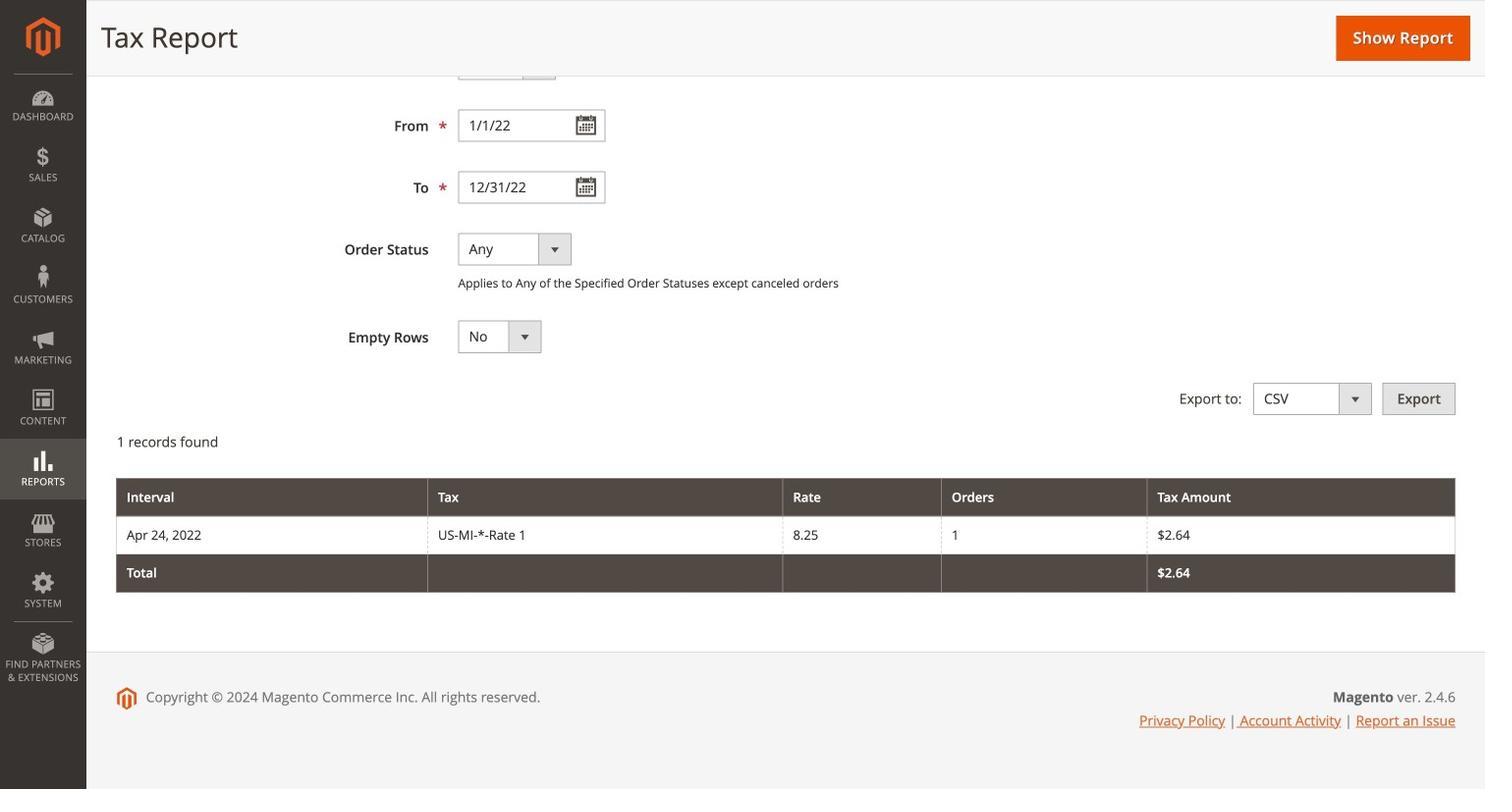 Task type: locate. For each thing, give the bounding box(es) containing it.
menu bar
[[0, 74, 86, 695]]

None text field
[[458, 171, 606, 204]]

magento admin panel image
[[26, 17, 60, 57]]

None text field
[[458, 109, 606, 142]]



Task type: vqa. For each thing, say whether or not it's contained in the screenshot.
menu
no



